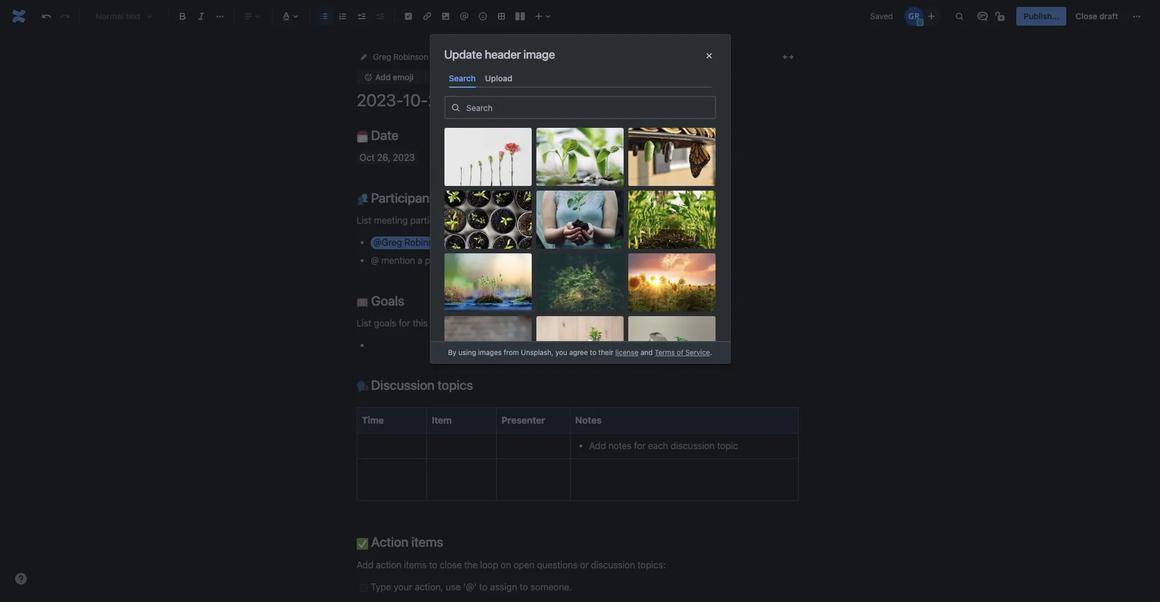 Task type: locate. For each thing, give the bounding box(es) containing it.
robinson right @greg
[[404, 237, 443, 248]]

of
[[677, 349, 683, 357]]

:busts_in_silhouette: image
[[357, 194, 368, 205]]

header inside update header image dialog
[[485, 48, 521, 61]]

greg robinson image
[[905, 7, 924, 26]]

tab list containing search
[[444, 69, 716, 88]]

Search field
[[463, 97, 715, 118]]

action item image
[[401, 9, 415, 23]]

action
[[371, 535, 409, 551]]

content link
[[442, 50, 472, 64]]

draft
[[1099, 11, 1118, 21]]

@greg
[[373, 237, 402, 248]]

0 horizontal spatial image
[[488, 72, 511, 82]]

robinson for @greg robinson
[[404, 237, 443, 248]]

:white_check_mark: image
[[357, 538, 368, 550], [357, 538, 368, 550]]

image for update header image
[[523, 48, 555, 61]]

link image
[[420, 9, 434, 23]]

0 vertical spatial robinson
[[393, 52, 428, 62]]

add header image button
[[423, 71, 518, 85]]

@greg robinson
[[373, 237, 443, 248]]

indent tab image
[[373, 9, 387, 23]]

and
[[641, 349, 653, 357]]

terms of service link
[[655, 349, 710, 357]]

items
[[411, 535, 443, 551]]

:goal: image
[[357, 297, 368, 308], [357, 297, 368, 308]]

urban gardening – raising tomatoes for self support image
[[444, 191, 531, 249]]

:calendar_spiral: image
[[357, 131, 368, 143], [357, 131, 368, 143]]

update header image dialog
[[430, 35, 730, 603]]

how a flower grows. image
[[444, 128, 531, 186]]

image inside dialog
[[523, 48, 555, 61]]

conifer sapling image
[[536, 254, 624, 312]]

emoji image
[[476, 9, 490, 23]]

image down overview link
[[488, 72, 511, 82]]

26,
[[377, 153, 390, 163]]

italic ⌘i image
[[194, 9, 208, 23]]

from
[[504, 349, 519, 357]]

2010 was a boon year for these butterflies in my garden. i had a dozen chrysalis in all manner of morphs at any one time. in this image you can see the new green chrysalis coloration, one that's about ready to emerge (the clear one), and a butterfly that's already come out. they will hang for hours and dry their wings and are, in fact, quite fragile. image
[[628, 128, 716, 186]]

close draft button
[[1069, 7, 1125, 26]]

1 vertical spatial image
[[488, 72, 511, 82]]

redo ⌘⇧z image
[[58, 9, 72, 23]]

header for add
[[459, 72, 486, 82]]

header
[[485, 48, 521, 61], [459, 72, 486, 82]]

goals
[[368, 293, 404, 309]]

image
[[523, 48, 555, 61], [488, 72, 511, 82]]

robinson inside main content area, start typing to enter text. "text box"
[[404, 237, 443, 248]]

10-
[[559, 52, 571, 62]]

greg
[[373, 52, 391, 62]]

editor close icon image
[[702, 49, 716, 63]]

saved
[[870, 11, 893, 21]]

tab list inside update header image dialog
[[444, 69, 716, 88]]

service
[[685, 349, 710, 357]]

1 vertical spatial header
[[459, 72, 486, 82]]

you
[[555, 349, 567, 357]]

confluence image
[[9, 7, 28, 26], [9, 7, 28, 26]]

content
[[442, 52, 472, 62]]

:speaking_head: image
[[357, 381, 368, 393], [357, 381, 368, 393]]

robinson
[[393, 52, 428, 62], [404, 237, 443, 248]]

robinson right greg
[[393, 52, 428, 62]]

2023-
[[535, 52, 559, 62]]

1 horizontal spatial image
[[523, 48, 555, 61]]

unsplash,
[[521, 349, 553, 357]]

layouts image
[[513, 9, 527, 23]]

header right add at the left
[[459, 72, 486, 82]]

overview
[[486, 52, 521, 62]]

meeting
[[583, 52, 614, 62]]

license
[[615, 349, 639, 357]]

image left 10-
[[523, 48, 555, 61]]

.
[[710, 349, 712, 357]]

mention image
[[457, 9, 471, 23]]

0 vertical spatial image
[[523, 48, 555, 61]]

by using images from unsplash, you agree to their license and terms of service .
[[448, 349, 712, 357]]

tab list
[[444, 69, 716, 88]]

header up upload
[[485, 48, 521, 61]]

greg robinson
[[373, 52, 428, 62]]

oct 26, 2023
[[360, 153, 415, 163]]

participants
[[368, 190, 440, 206]]

publish... button
[[1017, 7, 1066, 26]]

1 vertical spatial robinson
[[404, 237, 443, 248]]

image inside button
[[488, 72, 511, 82]]

action items
[[368, 535, 443, 551]]

discussion topics
[[368, 378, 473, 393]]

header inside add header image button
[[459, 72, 486, 82]]

upload
[[485, 73, 512, 83]]

0 vertical spatial header
[[485, 48, 521, 61]]



Task type: vqa. For each thing, say whether or not it's contained in the screenshot.
top Template
no



Task type: describe. For each thing, give the bounding box(es) containing it.
2023
[[393, 153, 415, 163]]

make page full-width image
[[781, 50, 795, 64]]

header for update
[[485, 48, 521, 61]]

a beautiful evening next to a field of sunflowers. image
[[628, 254, 716, 312]]

Main content area, start typing to enter text. text field
[[350, 127, 806, 603]]

oct
[[360, 153, 375, 163]]

update header image
[[444, 48, 555, 61]]

terms
[[655, 349, 675, 357]]

undo ⌘z image
[[40, 9, 54, 23]]

time
[[362, 415, 384, 426]]

numbered list ⌘⇧7 image
[[336, 9, 350, 23]]

search
[[449, 73, 476, 83]]

their
[[598, 349, 613, 357]]

add image, video, or file image
[[439, 9, 453, 23]]

by
[[448, 349, 456, 357]]

add header image
[[441, 72, 511, 82]]

move this page image
[[359, 52, 368, 62]]

bold ⌘b image
[[176, 9, 190, 23]]

outdent ⇧tab image
[[354, 9, 368, 23]]

update
[[444, 48, 482, 61]]

using
[[458, 349, 476, 357]]

agree
[[569, 349, 588, 357]]

date
[[368, 127, 399, 143]]

greg robinson link
[[373, 50, 428, 64]]

topics
[[437, 378, 473, 393]]

overview link
[[486, 50, 521, 64]]

image for add header image
[[488, 72, 511, 82]]

images
[[478, 349, 502, 357]]

notes
[[575, 415, 602, 426]]

to
[[590, 349, 596, 357]]

notes
[[616, 52, 637, 62]]

2023-10-25 meeting notes link
[[535, 50, 637, 64]]

bullet list ⌘⇧8 image
[[317, 9, 331, 23]]

25
[[571, 52, 581, 62]]

image icon image
[[430, 73, 439, 82]]

license link
[[615, 349, 639, 357]]

close
[[1076, 11, 1097, 21]]

Give this page a title text field
[[357, 91, 799, 110]]

item
[[432, 415, 452, 426]]

table image
[[495, 9, 508, 23]]

corn rows image
[[628, 191, 716, 249]]

robinson for greg robinson
[[393, 52, 428, 62]]

:busts_in_silhouette: image
[[357, 194, 368, 205]]

discussion
[[371, 378, 435, 393]]

presenter
[[501, 415, 545, 426]]

2023-10-25 meeting notes
[[535, 52, 637, 62]]

add
[[441, 72, 457, 82]]

publish...
[[1024, 11, 1059, 21]]

close draft
[[1076, 11, 1118, 21]]

i'm not even sure what these are to be honest but they seemed to be growing from the moss on a neighbours fence. i got super close and did my best to make them look ethereal. in retrospect, i would love to shoot at f8 and increase the dof a little bit more. image
[[444, 254, 531, 312]]



